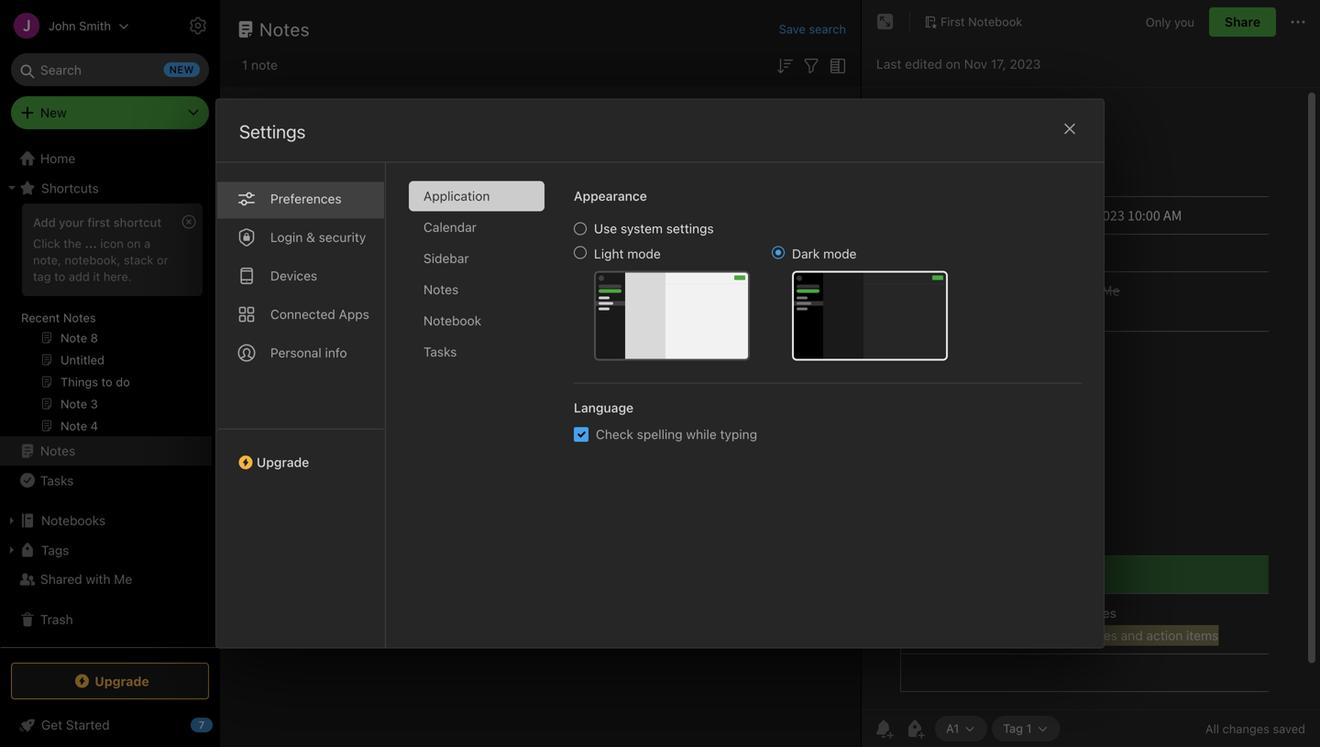 Task type: describe. For each thing, give the bounding box(es) containing it.
check
[[596, 427, 633, 442]]

application tab
[[409, 181, 545, 211]]

settings
[[666, 221, 714, 236]]

spelling
[[637, 427, 683, 442]]

on inside note window element
[[946, 56, 961, 72]]

expand note image
[[875, 11, 897, 33]]

last edited on nov 17, 2023
[[876, 56, 1041, 72]]

shortcut
[[113, 215, 161, 229]]

only
[[1146, 15, 1171, 29]]

save search
[[779, 22, 846, 36]]

personal
[[270, 345, 322, 360]]

the
[[64, 236, 82, 250]]

&
[[306, 230, 315, 245]]

devices
[[270, 268, 317, 283]]

notebook inside first notebook button
[[968, 15, 1022, 29]]

nov 17
[[389, 194, 429, 209]]

1 horizontal spatial 1
[[517, 194, 523, 209]]

calendar
[[424, 220, 477, 235]]

tag 1
[[1003, 722, 1032, 735]]

Dark mode radio
[[772, 246, 785, 259]]

notes inside tab
[[424, 282, 459, 297]]

notes up note
[[259, 18, 310, 40]]

on inside icon on a note, notebook, stack or tag to add it here.
[[127, 236, 141, 250]]

notes link
[[0, 436, 212, 466]]

tab list for appearance
[[409, 181, 559, 648]]

1 inside button
[[1026, 722, 1032, 735]]

application
[[424, 188, 490, 204]]

clear button
[[819, 98, 846, 111]]

trash link
[[0, 605, 212, 634]]

a1,
[[471, 194, 488, 209]]

note window element
[[862, 0, 1320, 747]]

0 vertical spatial 1
[[242, 57, 248, 72]]

1 horizontal spatial upgrade button
[[216, 429, 385, 477]]

17,
[[991, 56, 1006, 72]]

new
[[40, 105, 67, 120]]

personal info
[[270, 345, 347, 360]]

first
[[87, 215, 110, 229]]

share
[[1225, 14, 1261, 29]]

shared
[[40, 572, 82, 587]]

save
[[779, 22, 806, 36]]

you
[[1174, 15, 1194, 29]]

clear
[[819, 98, 846, 111]]

light
[[594, 246, 624, 261]]

appearance
[[574, 188, 647, 204]]

note
[[242, 194, 270, 209]]

note,
[[33, 253, 61, 267]]

tasks tab
[[409, 337, 545, 367]]

add tag image
[[904, 718, 926, 740]]

notebook,
[[65, 253, 120, 267]]

1 vertical spatial upgrade button
[[11, 663, 209, 699]]

add
[[69, 269, 90, 283]]

tag
[[33, 269, 51, 283]]

your
[[59, 215, 84, 229]]

close image
[[1059, 118, 1081, 140]]

search
[[809, 22, 846, 36]]

click the ...
[[33, 236, 97, 250]]

add your first shortcut
[[33, 215, 161, 229]]

icon
[[100, 236, 124, 250]]

9
[[274, 194, 282, 209]]

17
[[416, 194, 429, 209]]

notebooks
[[41, 513, 106, 528]]

0 vertical spatial a1
[[265, 128, 279, 143]]

mode for light mode
[[627, 246, 661, 261]]

language
[[574, 400, 634, 415]]

or
[[157, 253, 168, 267]]

tag inside button
[[1003, 722, 1023, 735]]

connected apps
[[270, 307, 369, 322]]

use system settings
[[594, 221, 714, 236]]

Light mode radio
[[574, 246, 587, 259]]

a
[[144, 236, 151, 250]]

all
[[1205, 722, 1219, 736]]

it
[[93, 269, 100, 283]]

home
[[40, 151, 75, 166]]

info
[[325, 345, 347, 360]]

to
[[54, 269, 65, 283]]

notes up tasks button
[[40, 443, 75, 458]]

note
[[251, 57, 278, 72]]

trash
[[40, 612, 73, 627]]

here.
[[103, 269, 132, 283]]

a1, tag 1
[[471, 194, 523, 209]]

shared with me link
[[0, 565, 212, 594]]

add a reminder image
[[873, 718, 895, 740]]

with
[[86, 572, 110, 587]]

filters
[[238, 98, 281, 111]]

tasks inside button
[[40, 473, 74, 488]]

me
[[114, 572, 132, 587]]

...
[[85, 236, 97, 250]]

share button
[[1209, 7, 1276, 37]]



Task type: locate. For each thing, give the bounding box(es) containing it.
mode for dark mode
[[823, 246, 857, 261]]

sidebar tab
[[409, 243, 545, 274]]

nov inside row group
[[389, 194, 412, 209]]

Note Editor text field
[[862, 88, 1320, 710]]

nov left 17
[[389, 194, 412, 209]]

sidebar
[[424, 251, 469, 266]]

a1 inside note window element
[[946, 722, 959, 735]]

notebook
[[968, 15, 1022, 29], [424, 313, 481, 328]]

notes inside group
[[63, 311, 96, 325]]

notes down sidebar
[[424, 282, 459, 297]]

2 mode from the left
[[823, 246, 857, 261]]

0 horizontal spatial on
[[127, 236, 141, 250]]

group inside tree
[[0, 198, 212, 444]]

0 horizontal spatial tag
[[492, 194, 513, 209]]

tab list
[[216, 163, 386, 648], [409, 181, 559, 648]]

2023
[[1010, 56, 1041, 72]]

on
[[946, 56, 961, 72], [127, 236, 141, 250]]

a1 button
[[237, 121, 321, 150], [264, 126, 279, 145], [935, 716, 987, 742]]

new button
[[11, 96, 209, 129]]

1 horizontal spatial tag
[[1003, 722, 1023, 735]]

0 vertical spatial tasks
[[424, 344, 457, 359]]

first
[[941, 15, 965, 29]]

1 vertical spatial notebook
[[424, 313, 481, 328]]

notebook inside tab
[[424, 313, 481, 328]]

tasks inside tab
[[424, 344, 457, 359]]

click
[[33, 236, 60, 250]]

1 vertical spatial nov
[[389, 194, 412, 209]]

tasks button
[[0, 466, 212, 495]]

1 note
[[242, 57, 278, 72]]

dark mode
[[792, 246, 857, 261]]

dark
[[792, 246, 820, 261]]

0 vertical spatial upgrade button
[[216, 429, 385, 477]]

first notebook button
[[918, 9, 1029, 35]]

a1
[[265, 128, 279, 143], [946, 722, 959, 735]]

1 horizontal spatial notebook
[[968, 15, 1022, 29]]

0 horizontal spatial tasks
[[40, 473, 74, 488]]

typing
[[720, 427, 757, 442]]

tag 1 button
[[992, 716, 1060, 742]]

note 9
[[242, 194, 282, 209]]

0 horizontal spatial a1
[[265, 128, 279, 143]]

shared with me
[[40, 572, 132, 587]]

None search field
[[24, 53, 196, 86]]

nov
[[964, 56, 987, 72], [389, 194, 412, 209]]

row group
[[220, 187, 861, 216]]

settings image
[[187, 15, 209, 37]]

tab list for application
[[216, 163, 386, 648]]

Use system settings radio
[[574, 222, 587, 235]]

save search button
[[779, 20, 846, 38]]

stack
[[124, 253, 154, 267]]

0 vertical spatial upgrade
[[257, 455, 309, 470]]

edited
[[905, 56, 942, 72]]

1 mode from the left
[[627, 246, 661, 261]]

while
[[686, 427, 717, 442]]

group
[[0, 198, 212, 444]]

mode right the dark
[[823, 246, 857, 261]]

Search text field
[[24, 53, 196, 86]]

0 vertical spatial on
[[946, 56, 961, 72]]

nov left the 17, on the right top of the page
[[964, 56, 987, 72]]

tags button
[[0, 535, 212, 565]]

mode
[[627, 246, 661, 261], [823, 246, 857, 261]]

login
[[270, 230, 303, 245]]

0 horizontal spatial notebook
[[424, 313, 481, 328]]

tab list containing preferences
[[216, 163, 386, 648]]

login & security
[[270, 230, 366, 245]]

home link
[[0, 144, 220, 173]]

expand tags image
[[5, 543, 19, 557]]

2 vertical spatial 1
[[1026, 722, 1032, 735]]

0 vertical spatial notebook
[[968, 15, 1022, 29]]

1 horizontal spatial tab list
[[409, 181, 559, 648]]

tag inside row group
[[492, 194, 513, 209]]

tag
[[492, 194, 513, 209], [1003, 722, 1023, 735]]

all changes saved
[[1205, 722, 1305, 736]]

notes tab
[[409, 275, 545, 305]]

1 vertical spatial tasks
[[40, 473, 74, 488]]

only you
[[1146, 15, 1194, 29]]

1 horizontal spatial upgrade
[[257, 455, 309, 470]]

last
[[876, 56, 902, 72]]

notebooks link
[[0, 506, 212, 535]]

tags
[[41, 542, 69, 558]]

upgrade
[[257, 455, 309, 470], [95, 674, 149, 689]]

1 vertical spatial 1
[[517, 194, 523, 209]]

connected
[[270, 307, 335, 322]]

0 vertical spatial nov
[[964, 56, 987, 72]]

icon on a note, notebook, stack or tag to add it here.
[[33, 236, 168, 283]]

1
[[242, 57, 248, 72], [517, 194, 523, 209], [1026, 722, 1032, 735]]

option group containing use system settings
[[574, 220, 948, 361]]

1 vertical spatial a1
[[946, 722, 959, 735]]

saved
[[1273, 722, 1305, 736]]

tasks up notebooks
[[40, 473, 74, 488]]

notebook tab
[[409, 306, 545, 336]]

0 horizontal spatial tab list
[[216, 163, 386, 648]]

1 vertical spatial upgrade
[[95, 674, 149, 689]]

changes
[[1223, 722, 1270, 736]]

settings
[[239, 121, 306, 142]]

0 horizontal spatial mode
[[627, 246, 661, 261]]

apps
[[339, 307, 369, 322]]

tree containing home
[[0, 144, 220, 646]]

light mode
[[594, 246, 661, 261]]

expand notebooks image
[[5, 513, 19, 528]]

first notebook
[[941, 15, 1022, 29]]

tree
[[0, 144, 220, 646]]

notebook up the 17, on the right top of the page
[[968, 15, 1022, 29]]

tab list containing application
[[409, 181, 559, 648]]

row group containing note 9
[[220, 187, 861, 216]]

notes right recent
[[63, 311, 96, 325]]

security
[[319, 230, 366, 245]]

check spelling while typing
[[596, 427, 757, 442]]

preferences
[[270, 191, 342, 206]]

1 vertical spatial on
[[127, 236, 141, 250]]

notebook down notes tab
[[424, 313, 481, 328]]

add
[[33, 215, 56, 229]]

system
[[621, 221, 663, 236]]

0 horizontal spatial upgrade
[[95, 674, 149, 689]]

0 horizontal spatial 1
[[242, 57, 248, 72]]

2 horizontal spatial 1
[[1026, 722, 1032, 735]]

calendar tab
[[409, 212, 545, 242]]

a1 down filters
[[265, 128, 279, 143]]

0 horizontal spatial nov
[[389, 194, 412, 209]]

1 vertical spatial tag
[[1003, 722, 1023, 735]]

1 horizontal spatial on
[[946, 56, 961, 72]]

on right edited
[[946, 56, 961, 72]]

mode down system
[[627, 246, 661, 261]]

tasks down the notebook tab
[[424, 344, 457, 359]]

shortcuts
[[41, 180, 99, 195]]

Check spelling while typing checkbox
[[574, 427, 589, 442]]

on left a
[[127, 236, 141, 250]]

1 horizontal spatial tasks
[[424, 344, 457, 359]]

use
[[594, 221, 617, 236]]

option group
[[574, 220, 948, 361]]

upgrade button
[[216, 429, 385, 477], [11, 663, 209, 699]]

1 horizontal spatial a1
[[946, 722, 959, 735]]

1 horizontal spatial nov
[[964, 56, 987, 72]]

a1 right add tag icon
[[946, 722, 959, 735]]

group containing add your first shortcut
[[0, 198, 212, 444]]

1 horizontal spatial mode
[[823, 246, 857, 261]]

0 vertical spatial tag
[[492, 194, 513, 209]]

nov inside note window element
[[964, 56, 987, 72]]

0 horizontal spatial upgrade button
[[11, 663, 209, 699]]

recent notes
[[21, 311, 96, 325]]



Task type: vqa. For each thing, say whether or not it's contained in the screenshot.
Account field
no



